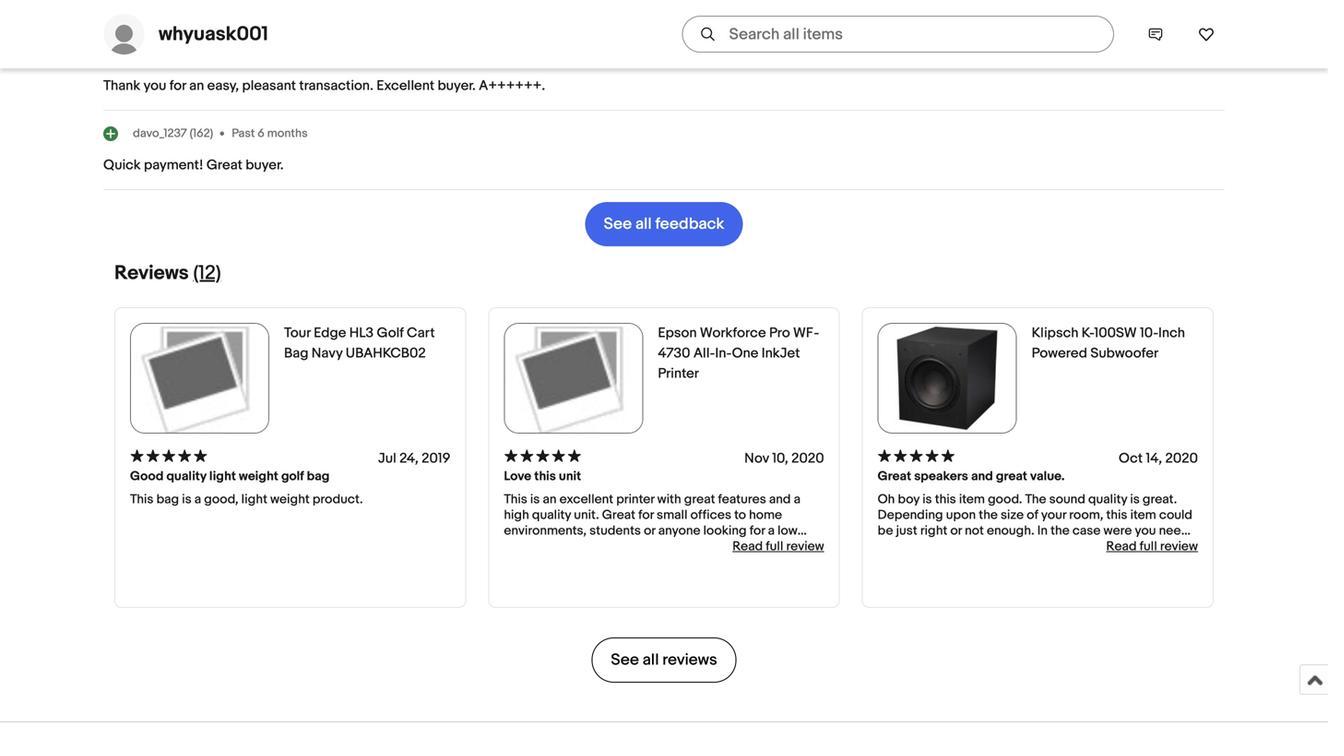 Task type: vqa. For each thing, say whether or not it's contained in the screenshot.
the rightmost item
yes



Task type: locate. For each thing, give the bounding box(es) containing it.
a++++++.
[[479, 78, 545, 94]]

2 horizontal spatial a
[[794, 492, 801, 508]]

1 2020 from the left
[[792, 450, 825, 467]]

features
[[718, 492, 767, 508]]

excellent
[[560, 492, 614, 508]]

read full review down could
[[1107, 539, 1199, 555]]

read full review for 14,
[[1107, 539, 1199, 555]]

2 this from the left
[[504, 492, 528, 508]]

light up good,
[[209, 469, 236, 484]]

is
[[182, 492, 192, 508], [531, 492, 540, 508], [923, 492, 933, 508], [1131, 492, 1140, 508]]

all left "feedback"
[[636, 215, 652, 234]]

2 horizontal spatial quality
[[1089, 492, 1128, 508]]

0 horizontal spatial the
[[607, 555, 626, 570]]

1 horizontal spatial this
[[504, 492, 528, 508]]

quality inside oh boy is this item good. the sound quality is great. depending upon the size of your room, this item could be just right or not enough. in the case were you need more base, buy two. you cannot go wrong with klipsch, whether it their speakers or sub.
[[1089, 492, 1128, 508]]

or left sub.
[[1024, 555, 1035, 570]]

great up anyone
[[685, 492, 716, 508]]

bag
[[307, 469, 330, 484], [156, 492, 179, 508]]

cost
[[504, 539, 530, 555]]

0 vertical spatial weight
[[239, 469, 279, 484]]

sided
[[735, 539, 768, 555]]

an down love this unit
[[543, 492, 557, 508]]

or inside this is an excellent printer with great features and a high quality unit. great for small offices to home environments, students or anyone looking for a low cost printer. wireless and prints double sided documents. love the autofeed.
[[644, 523, 656, 539]]

(162)
[[190, 126, 213, 140]]

1 vertical spatial buyer.
[[246, 157, 284, 173]]

upon
[[947, 508, 976, 523]]

1 full from the left
[[766, 539, 784, 555]]

this down love this unit
[[504, 492, 528, 508]]

0 horizontal spatial review
[[787, 539, 825, 555]]

and
[[972, 469, 994, 484], [769, 492, 791, 508], [630, 539, 652, 555]]

2020
[[792, 450, 825, 467], [1166, 450, 1199, 467]]

1 vertical spatial all
[[643, 651, 659, 670]]

0 horizontal spatial a
[[194, 492, 201, 508]]

read full review button
[[733, 539, 825, 555], [1107, 539, 1199, 555]]

the right the in
[[1051, 523, 1070, 539]]

great up good.
[[996, 469, 1028, 484]]

1 horizontal spatial bag
[[307, 469, 330, 484]]

good.
[[988, 492, 1023, 508]]

1 vertical spatial with
[[1124, 539, 1148, 555]]

read for nov 10, 2020
[[733, 539, 763, 555]]

1 horizontal spatial an
[[543, 492, 557, 508]]

0 horizontal spatial or
[[644, 523, 656, 539]]

2 read full review button from the left
[[1107, 539, 1199, 555]]

with up anyone
[[658, 492, 682, 508]]

2 review from the left
[[1161, 539, 1199, 555]]

the
[[1026, 492, 1047, 508]]

read full review button down could
[[1107, 539, 1199, 555]]

or left 'small'
[[644, 523, 656, 539]]

1 vertical spatial speakers
[[967, 555, 1021, 570]]

see left "feedback"
[[604, 215, 632, 234]]

all-
[[694, 345, 715, 362]]

for left 'small'
[[639, 508, 654, 523]]

1 vertical spatial you
[[1136, 523, 1157, 539]]

and up low
[[769, 492, 791, 508]]

1 horizontal spatial read
[[1107, 539, 1137, 555]]

0 horizontal spatial this
[[130, 492, 154, 508]]

1 horizontal spatial or
[[951, 523, 962, 539]]

1 read from the left
[[733, 539, 763, 555]]

you down tekreplay
[[144, 78, 166, 94]]

0 vertical spatial with
[[658, 492, 682, 508]]

1 read full review button from the left
[[733, 539, 825, 555]]

1 horizontal spatial with
[[1124, 539, 1148, 555]]

see all reviews
[[611, 651, 718, 670]]

2 horizontal spatial the
[[1051, 523, 1070, 539]]

for down tekreplay (101055)
[[170, 78, 186, 94]]

review right sided
[[787, 539, 825, 555]]

2020 right 14, in the right of the page
[[1166, 450, 1199, 467]]

see left reviews
[[611, 651, 639, 670]]

tekreplay (101055)
[[133, 47, 228, 61]]

read for oct 14, 2020
[[1107, 539, 1137, 555]]

great down past on the left top of the page
[[207, 157, 243, 173]]

you inside oh boy is this item good. the sound quality is great. depending upon the size of your room, this item could be just right or not enough. in the case were you need more base, buy two. you cannot go wrong with klipsch, whether it their speakers or sub.
[[1136, 523, 1157, 539]]

the left size
[[979, 508, 998, 523]]

read right case
[[1107, 539, 1137, 555]]

and up good.
[[972, 469, 994, 484]]

1 review from the left
[[787, 539, 825, 555]]

1 read full review from the left
[[733, 539, 825, 555]]

nov
[[745, 450, 769, 467]]

buyer.
[[438, 78, 476, 94], [246, 157, 284, 173]]

0 horizontal spatial great
[[207, 157, 243, 173]]

past 6 months
[[232, 126, 308, 140]]

0 horizontal spatial with
[[658, 492, 682, 508]]

davo_1237 (162)
[[133, 126, 213, 140]]

1 vertical spatial weight
[[270, 492, 310, 508]]

1 vertical spatial see
[[611, 651, 639, 670]]

speakers up the boy
[[915, 469, 969, 484]]

full for 14,
[[1140, 539, 1158, 555]]

2020 right 10,
[[792, 450, 825, 467]]

quality right good
[[167, 469, 207, 484]]

k-
[[1082, 325, 1095, 341]]

item down great speakers and great value.
[[960, 492, 986, 508]]

see
[[604, 215, 632, 234], [611, 651, 639, 670]]

1 horizontal spatial love
[[577, 555, 605, 570]]

with inside oh boy is this item good. the sound quality is great. depending upon the size of your room, this item could be just right or not enough. in the case were you need more base, buy two. you cannot go wrong with klipsch, whether it their speakers or sub.
[[1124, 539, 1148, 555]]

ubahkcb02
[[346, 345, 426, 362]]

reviews
[[663, 651, 718, 670]]

a left good,
[[194, 492, 201, 508]]

buy
[[946, 539, 968, 555]]

with
[[658, 492, 682, 508], [1124, 539, 1148, 555]]

0 horizontal spatial full
[[766, 539, 784, 555]]

buyer. right excellent
[[438, 78, 476, 94]]

or left not
[[951, 523, 962, 539]]

months
[[267, 126, 308, 140]]

an left "easy,"
[[189, 78, 204, 94]]

0 vertical spatial light
[[209, 469, 236, 484]]

speakers down enough.
[[967, 555, 1021, 570]]

2 read from the left
[[1107, 539, 1137, 555]]

printer
[[617, 492, 655, 508]]

1 vertical spatial great
[[685, 492, 716, 508]]

is left good,
[[182, 492, 192, 508]]

2 horizontal spatial for
[[750, 523, 765, 539]]

buyer. down 6
[[246, 157, 284, 173]]

bag right golf
[[307, 469, 330, 484]]

14,
[[1146, 450, 1163, 467]]

full down home
[[766, 539, 784, 555]]

footer
[[0, 722, 1329, 750]]

read full review button down home
[[733, 539, 825, 555]]

1 horizontal spatial read full review
[[1107, 539, 1199, 555]]

0 horizontal spatial read
[[733, 539, 763, 555]]

0 vertical spatial great
[[996, 469, 1028, 484]]

sound
[[1050, 492, 1086, 508]]

is right high
[[531, 492, 540, 508]]

1 horizontal spatial full
[[1140, 539, 1158, 555]]

2 horizontal spatial and
[[972, 469, 994, 484]]

thank
[[103, 78, 140, 94]]

0 vertical spatial all
[[636, 215, 652, 234]]

Search all items field
[[683, 16, 1115, 53]]

and left prints
[[630, 539, 652, 555]]

1 vertical spatial love
[[577, 555, 605, 570]]

0 vertical spatial buyer.
[[438, 78, 476, 94]]

1 horizontal spatial the
[[979, 508, 998, 523]]

1 this from the left
[[130, 492, 154, 508]]

this right the "room,"
[[1107, 508, 1128, 523]]

with right wrong
[[1124, 539, 1148, 555]]

great right unit.
[[602, 508, 636, 523]]

1 horizontal spatial a
[[768, 523, 775, 539]]

1 is from the left
[[182, 492, 192, 508]]

0 horizontal spatial an
[[189, 78, 204, 94]]

love
[[504, 469, 532, 484], [577, 555, 605, 570]]

cannot
[[1023, 539, 1063, 555]]

1 horizontal spatial review
[[1161, 539, 1199, 555]]

a inside jul 24, 2019 good quality light weight golf bag this bag is a good, light weight product.
[[194, 492, 201, 508]]

this
[[535, 469, 556, 484], [935, 492, 957, 508], [1107, 508, 1128, 523]]

go
[[1066, 539, 1082, 555]]

prints
[[655, 539, 688, 555]]

0 horizontal spatial 2020
[[792, 450, 825, 467]]

this up right
[[935, 492, 957, 508]]

0 horizontal spatial read full review button
[[733, 539, 825, 555]]

read full review button for 14,
[[1107, 539, 1199, 555]]

1 horizontal spatial great
[[602, 508, 636, 523]]

0 horizontal spatial bag
[[156, 492, 179, 508]]

thank you for an easy, pleasant transaction. excellent buyer. a++++++.
[[103, 78, 545, 94]]

wf-
[[794, 325, 820, 341]]

0 vertical spatial see
[[604, 215, 632, 234]]

light right good,
[[241, 492, 268, 508]]

0 vertical spatial an
[[189, 78, 204, 94]]

0 vertical spatial love
[[504, 469, 532, 484]]

great
[[207, 157, 243, 173], [878, 469, 912, 484], [602, 508, 636, 523]]

klipsch
[[1032, 325, 1079, 341]]

you right 'were'
[[1136, 523, 1157, 539]]

0 vertical spatial and
[[972, 469, 994, 484]]

great up oh
[[878, 469, 912, 484]]

1 vertical spatial and
[[769, 492, 791, 508]]

two.
[[970, 539, 995, 555]]

love up high
[[504, 469, 532, 484]]

review down could
[[1161, 539, 1199, 555]]

4 is from the left
[[1131, 492, 1140, 508]]

1 horizontal spatial this
[[935, 492, 957, 508]]

0 horizontal spatial read full review
[[733, 539, 825, 555]]

1 horizontal spatial you
[[1136, 523, 1157, 539]]

for right the to
[[750, 523, 765, 539]]

depending
[[878, 508, 944, 523]]

all left reviews
[[643, 651, 659, 670]]

oh
[[878, 492, 895, 508]]

save this seller whyuask001 image
[[1199, 26, 1215, 42]]

love inside this is an excellent printer with great features and a high quality unit. great for small offices to home environments, students or anyone looking for a low cost printer. wireless and prints double sided documents. love the autofeed.
[[577, 555, 605, 570]]

0 horizontal spatial item
[[960, 492, 986, 508]]

2 is from the left
[[531, 492, 540, 508]]

0 horizontal spatial buyer.
[[246, 157, 284, 173]]

this down good
[[130, 492, 154, 508]]

2 read full review from the left
[[1107, 539, 1199, 555]]

quick payment! great buyer.
[[103, 157, 284, 173]]

or
[[644, 523, 656, 539], [951, 523, 962, 539], [1024, 555, 1035, 570]]

is left great.
[[1131, 492, 1140, 508]]

this inside jul 24, 2019 good quality light weight golf bag this bag is a good, light weight product.
[[130, 492, 154, 508]]

read full review button for 10,
[[733, 539, 825, 555]]

2 horizontal spatial this
[[1107, 508, 1128, 523]]

one
[[732, 345, 759, 362]]

good,
[[204, 492, 239, 508]]

read down the to
[[733, 539, 763, 555]]

1 horizontal spatial item
[[1131, 508, 1157, 523]]

you
[[144, 78, 166, 94], [1136, 523, 1157, 539]]

(12)
[[193, 261, 221, 285]]

great speakers and great value.
[[878, 469, 1065, 484]]

an
[[189, 78, 204, 94], [543, 492, 557, 508]]

1 horizontal spatial great
[[996, 469, 1028, 484]]

full left the need
[[1140, 539, 1158, 555]]

love down the students
[[577, 555, 605, 570]]

item left could
[[1131, 508, 1157, 523]]

2 vertical spatial great
[[602, 508, 636, 523]]

not
[[965, 523, 984, 539]]

with inside this is an excellent printer with great features and a high quality unit. great for small offices to home environments, students or anyone looking for a low cost printer. wireless and prints double sided documents. love the autofeed.
[[658, 492, 682, 508]]

read full review down home
[[733, 539, 825, 555]]

2 vertical spatial and
[[630, 539, 652, 555]]

all for feedback
[[636, 215, 652, 234]]

the down the students
[[607, 555, 626, 570]]

bag down good
[[156, 492, 179, 508]]

1 horizontal spatial quality
[[532, 508, 571, 523]]

1 vertical spatial an
[[543, 492, 557, 508]]

printer.
[[533, 539, 574, 555]]

1 vertical spatial great
[[878, 469, 912, 484]]

of
[[1027, 508, 1039, 523]]

jul
[[378, 450, 397, 467]]

full
[[766, 539, 784, 555], [1140, 539, 1158, 555]]

0 horizontal spatial great
[[685, 492, 716, 508]]

read
[[733, 539, 763, 555], [1107, 539, 1137, 555]]

2 horizontal spatial great
[[878, 469, 912, 484]]

could
[[1160, 508, 1193, 523]]

1 horizontal spatial 2020
[[1166, 450, 1199, 467]]

1 vertical spatial light
[[241, 492, 268, 508]]

great inside this is an excellent printer with great features and a high quality unit. great for small offices to home environments, students or anyone looking for a low cost printer. wireless and prints double sided documents. love the autofeed.
[[602, 508, 636, 523]]

davo_1237
[[133, 126, 187, 140]]

quality up 'were'
[[1089, 492, 1128, 508]]

2 full from the left
[[1140, 539, 1158, 555]]

10,
[[773, 450, 789, 467]]

0 horizontal spatial quality
[[167, 469, 207, 484]]

weight down golf
[[270, 492, 310, 508]]

24,
[[400, 450, 419, 467]]

inkjet
[[762, 345, 800, 362]]

1 horizontal spatial light
[[241, 492, 268, 508]]

speakers inside oh boy is this item good. the sound quality is great. depending upon the size of your room, this item could be just right or not enough. in the case were you need more base, buy two. you cannot go wrong with klipsch, whether it their speakers or sub.
[[967, 555, 1021, 570]]

is right the boy
[[923, 492, 933, 508]]

a up low
[[794, 492, 801, 508]]

this left the unit
[[535, 469, 556, 484]]

quality up printer.
[[532, 508, 571, 523]]

0 vertical spatial you
[[144, 78, 166, 94]]

2 2020 from the left
[[1166, 450, 1199, 467]]

speakers
[[915, 469, 969, 484], [967, 555, 1021, 570]]

1 horizontal spatial read full review button
[[1107, 539, 1199, 555]]

weight left golf
[[239, 469, 279, 484]]

a left low
[[768, 523, 775, 539]]

wrong
[[1085, 539, 1121, 555]]

all
[[636, 215, 652, 234], [643, 651, 659, 670]]



Task type: describe. For each thing, give the bounding box(es) containing it.
3 is from the left
[[923, 492, 933, 508]]

whether
[[878, 555, 925, 570]]

bag
[[284, 345, 309, 362]]

golf
[[377, 325, 404, 341]]

1 vertical spatial bag
[[156, 492, 179, 508]]

is inside jul 24, 2019 good quality light weight golf bag this bag is a good, light weight product.
[[182, 492, 192, 508]]

quality inside jul 24, 2019 good quality light weight golf bag this bag is a good, light weight product.
[[167, 469, 207, 484]]

the inside this is an excellent printer with great features and a high quality unit. great for small offices to home environments, students or anyone looking for a low cost printer. wireless and prints double sided documents. love the autofeed.
[[607, 555, 626, 570]]

this is an excellent printer with great features and a high quality unit. great for small offices to home environments, students or anyone looking for a low cost printer. wireless and prints double sided documents. love the autofeed.
[[504, 492, 801, 570]]

0 vertical spatial bag
[[307, 469, 330, 484]]

offices
[[691, 508, 732, 523]]

klipsch,
[[1150, 539, 1197, 555]]

just
[[897, 523, 918, 539]]

review for 10,
[[787, 539, 825, 555]]

oh boy is this item good. the sound quality is great. depending upon the size of your room, this item could be just right or not enough. in the case were you need more base, buy two. you cannot go wrong with klipsch, whether it their speakers or sub.
[[878, 492, 1197, 570]]

0 vertical spatial great
[[207, 157, 243, 173]]

enough.
[[987, 523, 1035, 539]]

whyuask001 image
[[103, 13, 145, 55]]

an inside this is an excellent printer with great features and a high quality unit. great for small offices to home environments, students or anyone looking for a low cost printer. wireless and prints double sided documents. love the autofeed.
[[543, 492, 557, 508]]

epson
[[658, 325, 697, 341]]

full for 10,
[[766, 539, 784, 555]]

tekreplay
[[133, 47, 183, 61]]

were
[[1104, 523, 1133, 539]]

6
[[258, 126, 265, 140]]

small
[[657, 508, 688, 523]]

subwoofer
[[1091, 345, 1159, 362]]

size
[[1001, 508, 1024, 523]]

boy
[[898, 492, 920, 508]]

great inside this is an excellent printer with great features and a high quality unit. great for small offices to home environments, students or anyone looking for a low cost printer. wireless and prints double sided documents. love the autofeed.
[[685, 492, 716, 508]]

pleasant
[[242, 78, 296, 94]]

reviews (12)
[[114, 261, 221, 285]]

4730
[[658, 345, 691, 362]]

workforce
[[700, 325, 766, 341]]

review for 14,
[[1161, 539, 1199, 555]]

2 horizontal spatial or
[[1024, 555, 1035, 570]]

pro
[[770, 325, 791, 341]]

in
[[1038, 523, 1048, 539]]

nov 10, 2020
[[745, 450, 825, 467]]

0 vertical spatial speakers
[[915, 469, 969, 484]]

see for see all reviews
[[611, 651, 639, 670]]

sub.
[[1038, 555, 1063, 570]]

all for reviews
[[643, 651, 659, 670]]

0 horizontal spatial and
[[630, 539, 652, 555]]

whyuask001 link
[[159, 22, 268, 46]]

quality inside this is an excellent printer with great features and a high quality unit. great for small offices to home environments, students or anyone looking for a low cost printer. wireless and prints double sided documents. love the autofeed.
[[532, 508, 571, 523]]

0 horizontal spatial love
[[504, 469, 532, 484]]

0 horizontal spatial light
[[209, 469, 236, 484]]

0 horizontal spatial this
[[535, 469, 556, 484]]

2020 for nov 10, 2020
[[792, 450, 825, 467]]

jul 24, 2019 good quality light weight golf bag this bag is a good, light weight product.
[[130, 450, 451, 508]]

printer
[[658, 365, 699, 382]]

see all feedback
[[604, 215, 725, 234]]

excellent
[[377, 78, 435, 94]]

past
[[232, 126, 255, 140]]

1 horizontal spatial buyer.
[[438, 78, 476, 94]]

2020 for oct 14, 2020
[[1166, 450, 1199, 467]]

your
[[1042, 508, 1067, 523]]

golf
[[281, 469, 304, 484]]

autofeed.
[[629, 555, 685, 570]]

room,
[[1070, 508, 1104, 523]]

case
[[1073, 523, 1101, 539]]

1 horizontal spatial for
[[639, 508, 654, 523]]

wireless
[[577, 539, 627, 555]]

home
[[749, 508, 783, 523]]

unit.
[[574, 508, 599, 523]]

high
[[504, 508, 530, 523]]

1 horizontal spatial and
[[769, 492, 791, 508]]

double
[[691, 539, 732, 555]]

unit
[[559, 469, 582, 484]]

oct 14, 2020
[[1119, 450, 1199, 467]]

10-
[[1141, 325, 1159, 341]]

hl3
[[349, 325, 374, 341]]

low
[[778, 523, 798, 539]]

(101055)
[[186, 47, 228, 61]]

product.
[[313, 492, 363, 508]]

it
[[928, 555, 935, 570]]

looking
[[704, 523, 747, 539]]

in-
[[715, 345, 732, 362]]

payment!
[[144, 157, 203, 173]]

whyuask001
[[159, 22, 268, 46]]

you
[[998, 539, 1020, 555]]

feedback
[[656, 215, 725, 234]]

more
[[878, 539, 909, 555]]

epson workforce pro wf- 4730 all-in-one inkjet printer
[[658, 325, 820, 382]]

read full review for 10,
[[733, 539, 825, 555]]

2019
[[422, 450, 451, 467]]

is inside this is an excellent printer with great features and a high quality unit. great for small offices to home environments, students or anyone looking for a low cost printer. wireless and prints double sided documents. love the autofeed.
[[531, 492, 540, 508]]

anyone
[[659, 523, 701, 539]]

base,
[[912, 539, 943, 555]]

students
[[590, 523, 641, 539]]

0 horizontal spatial for
[[170, 78, 186, 94]]

0 horizontal spatial you
[[144, 78, 166, 94]]

right
[[921, 523, 948, 539]]

good
[[130, 469, 164, 484]]

tour
[[284, 325, 311, 341]]

value.
[[1031, 469, 1065, 484]]

their
[[938, 555, 964, 570]]

cart
[[407, 325, 435, 341]]

transaction.
[[299, 78, 374, 94]]

quick
[[103, 157, 141, 173]]

this inside this is an excellent printer with great features and a high quality unit. great for small offices to home environments, students or anyone looking for a low cost printer. wireless and prints double sided documents. love the autofeed.
[[504, 492, 528, 508]]

100sw
[[1095, 325, 1137, 341]]

easy,
[[207, 78, 239, 94]]

see all reviews link
[[592, 638, 737, 683]]

see for see all feedback
[[604, 215, 632, 234]]

see all feedback link
[[586, 202, 743, 246]]



